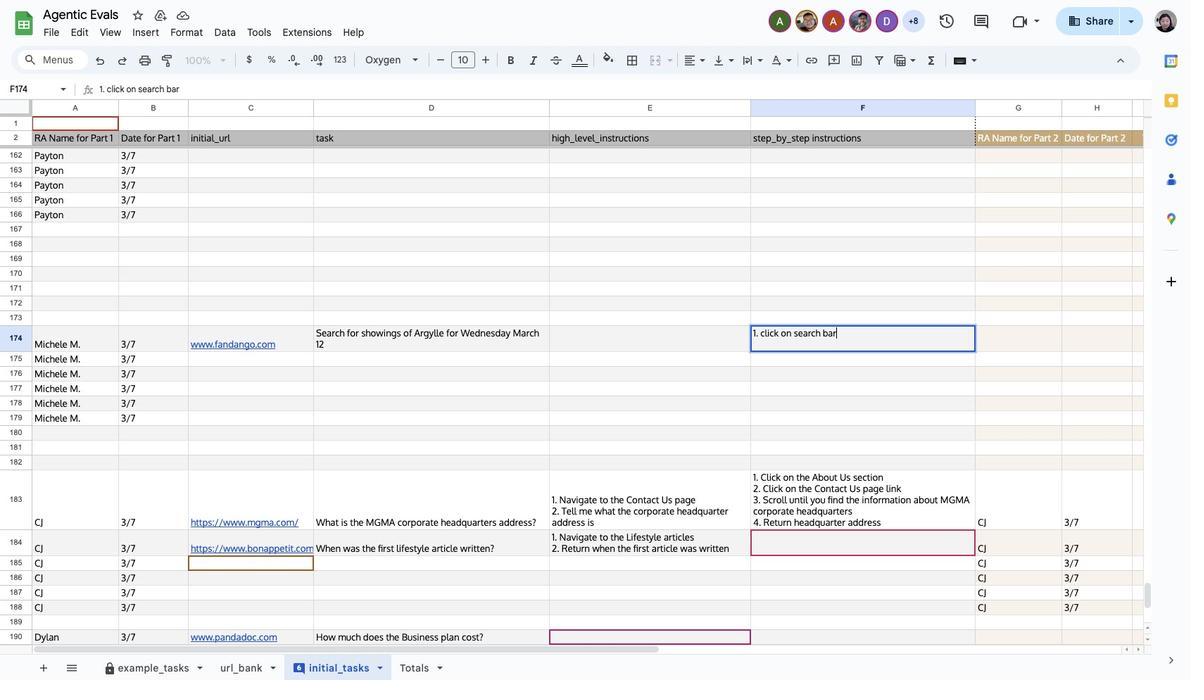 Task type: locate. For each thing, give the bounding box(es) containing it.
1. inside text box
[[99, 84, 105, 94]]

1 horizontal spatial 1. click on search bar
[[753, 327, 836, 339]]

1. click on search bar
[[99, 84, 179, 94], [753, 327, 836, 339]]

menu bar inside menu bar banner
[[38, 18, 370, 42]]

data
[[214, 26, 236, 39]]

click inside text box
[[107, 84, 124, 94]]

toolbar
[[29, 655, 88, 680], [89, 655, 464, 680], [466, 655, 469, 680]]

0 vertical spatial 1. click on search bar
[[99, 84, 179, 94]]

%
[[268, 54, 276, 65]]

oxygen
[[365, 54, 401, 66]]

menu bar containing file
[[38, 18, 370, 42]]

tab list
[[1152, 42, 1191, 641]]

1 horizontal spatial search
[[794, 327, 821, 339]]

bar inside text box
[[166, 84, 179, 94]]

2 horizontal spatial toolbar
[[466, 655, 469, 680]]

initial_tasks
[[309, 662, 370, 674]]

ben chafik image
[[797, 11, 816, 31]]

1 horizontal spatial click
[[761, 327, 779, 339]]

1.
[[99, 84, 105, 94], [753, 327, 758, 339]]

toolbar containing example_tasks
[[89, 655, 464, 680]]

click for 1. click on search bar field on the top of the page
[[761, 327, 779, 339]]

1 vertical spatial click
[[761, 327, 779, 339]]

format
[[171, 26, 203, 39]]

1 horizontal spatial on
[[781, 327, 792, 339]]

name box (⌘ + j) element
[[4, 81, 70, 98]]

0 vertical spatial search
[[138, 84, 164, 94]]

0 horizontal spatial 1. click on search bar
[[99, 84, 179, 94]]

click
[[107, 84, 124, 94], [761, 327, 779, 339]]

1. click on search bar text field
[[99, 81, 1152, 99]]

on inside text box
[[126, 84, 136, 94]]

text rotation image
[[769, 50, 785, 70]]

extensions menu item
[[277, 24, 338, 41]]

0 horizontal spatial 1.
[[99, 84, 105, 94]]

bar for "1. click on search bar" text box
[[166, 84, 179, 94]]

main toolbar
[[87, 49, 1011, 680]]

F174 field
[[753, 327, 973, 339]]

share button
[[1056, 7, 1120, 35]]

text wrapping image
[[740, 50, 756, 70]]

0 horizontal spatial toolbar
[[29, 655, 88, 680]]

bar
[[166, 84, 179, 94], [823, 327, 836, 339]]

+8 button
[[901, 8, 926, 34]]

1. click on search bar for 1. click on search bar field on the top of the page
[[753, 327, 836, 339]]

0 horizontal spatial click
[[107, 84, 124, 94]]

borders image
[[624, 50, 640, 70]]

0 vertical spatial on
[[126, 84, 136, 94]]

1 horizontal spatial toolbar
[[89, 655, 464, 680]]

0 vertical spatial bar
[[166, 84, 179, 94]]

1 horizontal spatial bar
[[823, 327, 836, 339]]

2 toolbar from the left
[[89, 655, 464, 680]]

0 vertical spatial click
[[107, 84, 124, 94]]

file menu item
[[38, 24, 65, 41]]

1 toolbar from the left
[[29, 655, 88, 680]]

application
[[0, 0, 1191, 680]]

Font size text field
[[452, 51, 475, 68]]

Star checkbox
[[101, 0, 160, 51]]

$
[[246, 54, 252, 65]]

+8
[[909, 15, 918, 26]]

Zoom text field
[[182, 51, 215, 70]]

none text field inside name box (⌘ + j) element
[[6, 82, 58, 96]]

on
[[126, 84, 136, 94], [781, 327, 792, 339]]

Rename text field
[[38, 6, 127, 23]]

0 vertical spatial 1.
[[99, 84, 105, 94]]

Zoom field
[[180, 50, 232, 71]]

1 vertical spatial bar
[[823, 327, 836, 339]]

fill color image
[[600, 50, 616, 67]]

0 horizontal spatial search
[[138, 84, 164, 94]]

url_bank button
[[211, 655, 285, 680]]

on for "1. click on search bar" text box
[[126, 84, 136, 94]]

1 vertical spatial 1.
[[753, 327, 758, 339]]

0 horizontal spatial bar
[[166, 84, 179, 94]]

search
[[138, 84, 164, 94], [794, 327, 821, 339]]

1 vertical spatial search
[[794, 327, 821, 339]]

1. for "1. click on search bar" text box
[[99, 84, 105, 94]]

Menus field
[[18, 50, 88, 70]]

1. click on search bar inside text box
[[99, 84, 179, 94]]

share
[[1086, 15, 1114, 27]]

on for 1. click on search bar field on the top of the page
[[781, 327, 792, 339]]

1. for 1. click on search bar field on the top of the page
[[753, 327, 758, 339]]

0 horizontal spatial on
[[126, 84, 136, 94]]

search inside text box
[[138, 84, 164, 94]]

menu bar
[[38, 18, 370, 42]]

1 vertical spatial on
[[781, 327, 792, 339]]

1 vertical spatial 1. click on search bar
[[753, 327, 836, 339]]

None text field
[[6, 82, 58, 96]]

file
[[44, 26, 60, 39]]

1 horizontal spatial 1.
[[753, 327, 758, 339]]

bar for 1. click on search bar field on the top of the page
[[823, 327, 836, 339]]



Task type: vqa. For each thing, say whether or not it's contained in the screenshot.
the Mode and view toolbar on the right top
no



Task type: describe. For each thing, give the bounding box(es) containing it.
ashley tran image
[[823, 11, 843, 31]]

application containing share
[[0, 0, 1191, 680]]

example_tasks button
[[94, 655, 212, 680]]

6
[[297, 663, 301, 672]]

edit
[[71, 26, 89, 39]]

extensions
[[283, 26, 332, 39]]

text color image
[[571, 50, 588, 67]]

url_bank
[[220, 662, 263, 674]]

font list. oxygen selected. option
[[365, 50, 404, 70]]

view menu item
[[94, 24, 127, 41]]

tab list inside menu bar banner
[[1152, 42, 1191, 641]]

totals
[[400, 662, 429, 674]]

insert menu item
[[127, 24, 165, 41]]

search for 1. click on search bar field on the top of the page
[[794, 327, 821, 339]]

% button
[[261, 49, 282, 70]]

tools
[[247, 26, 271, 39]]

tools menu item
[[242, 24, 277, 41]]

123
[[334, 54, 346, 65]]

data menu item
[[209, 24, 242, 41]]

click for "1. click on search bar" text box
[[107, 84, 124, 94]]

edit menu item
[[65, 24, 94, 41]]

$ button
[[239, 49, 260, 70]]

cj baylor image
[[850, 11, 870, 31]]

quick sharing actions image
[[1129, 20, 1134, 42]]

help
[[343, 26, 364, 39]]

format menu item
[[165, 24, 209, 41]]

3 toolbar from the left
[[466, 655, 469, 680]]

insert
[[133, 26, 159, 39]]

functions image
[[923, 50, 940, 70]]

angela cha image
[[770, 11, 790, 31]]

menu bar banner
[[0, 0, 1191, 680]]

vertical align image
[[711, 50, 727, 70]]

help menu item
[[338, 24, 370, 41]]

all sheets image
[[60, 656, 82, 679]]

view
[[100, 26, 121, 39]]

example_tasks
[[118, 662, 189, 674]]

123 button
[[329, 49, 351, 70]]

Font size field
[[451, 51, 481, 69]]

search for "1. click on search bar" text box
[[138, 84, 164, 94]]

dylan oquin image
[[877, 11, 897, 31]]

1. click on search bar for "1. click on search bar" text box
[[99, 84, 179, 94]]

totals button
[[391, 655, 452, 680]]



